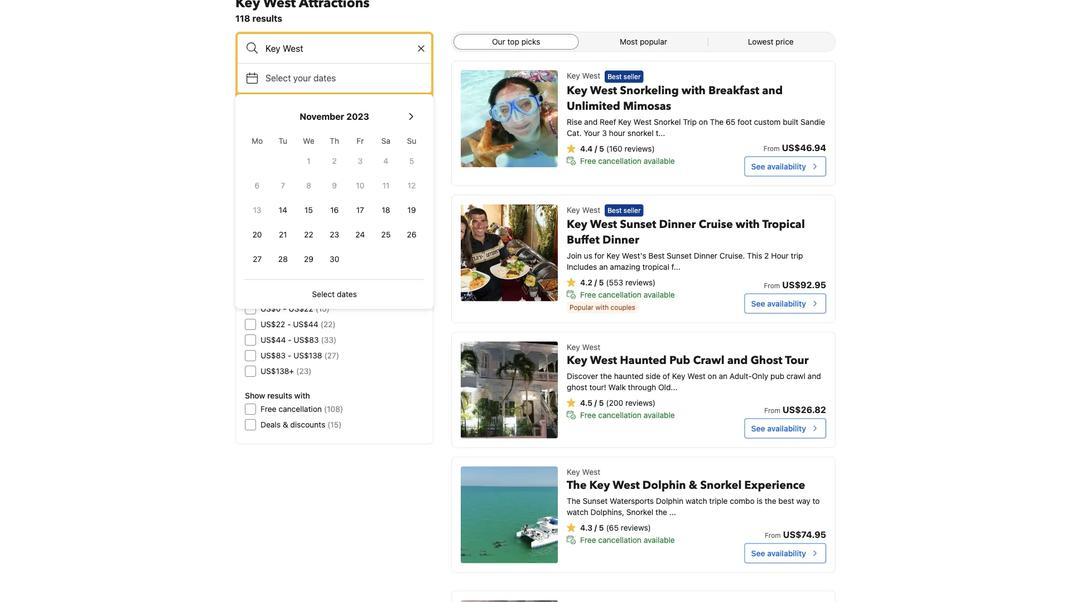 Task type: vqa. For each thing, say whether or not it's contained in the screenshot.


Task type: locate. For each thing, give the bounding box(es) containing it.
1 see availability from the top
[[752, 162, 806, 171]]

key west snorkeling with breakfast and unlimited mimosas image
[[461, 70, 558, 167]]

0 vertical spatial watch
[[686, 497, 707, 506]]

0 horizontal spatial us$83
[[261, 351, 286, 361]]

0 vertical spatial an
[[599, 262, 608, 272]]

2 horizontal spatial snorkel
[[701, 478, 742, 493]]

(15)
[[316, 304, 330, 314], [328, 421, 342, 430]]

crawl
[[693, 353, 725, 368]]

1 vertical spatial an
[[719, 372, 728, 381]]

key west up unlimited
[[567, 71, 601, 80]]

- down us$0 - us$22 (15)
[[287, 320, 291, 329]]

2 horizontal spatial the
[[765, 497, 777, 506]]

65
[[726, 117, 736, 126]]

reef
[[600, 117, 616, 126]]

...
[[670, 508, 676, 517]]

0 vertical spatial (15)
[[316, 304, 330, 314]]

with right popular at the bottom of page
[[596, 304, 609, 312]]

24 November 2023 checkbox
[[347, 224, 373, 246]]

12 November 2023 checkbox
[[399, 175, 425, 197]]

1 availability from the top
[[768, 162, 806, 171]]

0 vertical spatial best seller
[[608, 73, 641, 81]]

1 vertical spatial us$44
[[261, 336, 286, 345]]

(15) down (108)
[[328, 421, 342, 430]]

2 available from the top
[[644, 290, 675, 299]]

1 seller from the top
[[624, 73, 641, 81]]

4 availability from the top
[[768, 549, 806, 558]]

free
[[580, 156, 596, 165], [580, 290, 596, 299], [261, 405, 277, 414], [580, 411, 596, 420], [580, 536, 596, 545]]

on down crawl
[[708, 372, 717, 381]]

2 see from the top
[[752, 299, 765, 308]]

(15) for us$0 - us$22 (15)
[[316, 304, 330, 314]]

sunset up dolphins,
[[583, 497, 608, 506]]

8
[[306, 181, 311, 190]]

4.5 / 5 (200 reviews)
[[580, 399, 656, 408]]

best
[[608, 73, 622, 81], [608, 207, 622, 215], [649, 251, 665, 260]]

0 vertical spatial on
[[699, 117, 708, 126]]

3 available from the top
[[644, 411, 675, 420]]

an left adult-
[[719, 372, 728, 381]]

1 vertical spatial results
[[291, 144, 321, 154]]

2 free cancellation available from the top
[[580, 290, 675, 299]]

0 vertical spatial best
[[608, 73, 622, 81]]

free down 4.3
[[580, 536, 596, 545]]

sunset inside key west the key west dolphin & snorkel experience the sunset watersports dolphin watch triple combo is the best way to watch dolphins, snorkel the ...
[[583, 497, 608, 506]]

1 vertical spatial sunset
[[667, 251, 692, 260]]

0 horizontal spatial 3
[[358, 157, 363, 166]]

4.5
[[580, 399, 593, 408]]

0 vertical spatial key west
[[567, 71, 601, 80]]

available for cruise
[[644, 290, 675, 299]]

an inside key west key west haunted pub crawl and ghost tour discover the haunted side of key west on an adult-only pub crawl and ghost tour! walk through old...
[[719, 372, 728, 381]]

watersports
[[610, 497, 654, 506]]

- down us$22 - us$44 (22)
[[288, 336, 292, 345]]

on inside key west key west haunted pub crawl and ghost tour discover the haunted side of key west on an adult-only pub crawl and ghost tour! walk through old...
[[708, 372, 717, 381]]

3 down fr
[[358, 157, 363, 166]]

(33)
[[321, 336, 337, 345]]

1 horizontal spatial us$44
[[293, 320, 318, 329]]

cancellation down 4.2 / 5 (553 reviews)
[[599, 290, 642, 299]]

3 / from the top
[[595, 399, 597, 408]]

cancellation for sunset
[[599, 290, 642, 299]]

0 horizontal spatial select
[[266, 73, 291, 83]]

1 vertical spatial best seller
[[608, 207, 641, 215]]

us$83 up us$138 in the left of the page
[[294, 336, 319, 345]]

(15) for deals & discounts (15)
[[328, 421, 342, 430]]

the
[[601, 372, 612, 381], [765, 497, 777, 506], [656, 508, 667, 517]]

/ right 4.2
[[595, 278, 597, 287]]

see down from us$26.82
[[752, 424, 765, 433]]

snorkel inside key west snorkeling with breakfast and unlimited mimosas rise and reef key west snorkel trip on the 65 foot custom built sandie cat. your 3 hour snorkel t...
[[654, 117, 681, 126]]

5 for key west snorkeling with breakfast and unlimited mimosas
[[599, 144, 604, 153]]

free cancellation available down 4.5 / 5 (200 reviews)
[[580, 411, 675, 420]]

0 vertical spatial dates
[[314, 73, 336, 83]]

ghost
[[751, 353, 783, 368]]

0 horizontal spatial the
[[601, 372, 612, 381]]

-
[[283, 304, 287, 314], [287, 320, 291, 329], [288, 336, 292, 345], [288, 351, 291, 361]]

results down us$138+
[[267, 392, 292, 401]]

drinks
[[289, 251, 310, 260]]

4 free cancellation available from the top
[[580, 536, 675, 545]]

key west key west haunted pub crawl and ghost tour discover the haunted side of key west on an adult-only pub crawl and ghost tour! walk through old...
[[567, 343, 821, 392]]

with up trip
[[682, 83, 706, 98]]

1 free cancellation available from the top
[[580, 156, 675, 165]]

sunset up f...
[[667, 251, 692, 260]]

us$22 - us$44 (22)
[[261, 320, 336, 329]]

of
[[663, 372, 670, 381]]

1 vertical spatial watch
[[567, 508, 589, 517]]

on
[[699, 117, 708, 126], [708, 372, 717, 381]]

0 vertical spatial results
[[252, 13, 282, 24]]

your right filter
[[270, 144, 289, 154]]

1 horizontal spatial dates
[[337, 290, 357, 299]]

the left ...
[[656, 508, 667, 517]]

1 vertical spatial us$22
[[261, 320, 285, 329]]

0 horizontal spatial us$44
[[261, 336, 286, 345]]

november
[[300, 111, 344, 122]]

from for the key west dolphin & snorkel experience
[[765, 532, 781, 540]]

available for west
[[644, 536, 675, 545]]

27
[[253, 255, 262, 264]]

/ right '4.4'
[[595, 144, 597, 153]]

1 horizontal spatial the
[[656, 508, 667, 517]]

availability down from us$92.95
[[768, 299, 806, 308]]

see availability for key west haunted pub crawl and ghost tour
[[752, 424, 806, 433]]

available down old...
[[644, 411, 675, 420]]

0 vertical spatial us$22
[[289, 304, 313, 314]]

13 November 2023 checkbox
[[244, 199, 270, 222]]

16 November 2023 checkbox
[[322, 199, 347, 222]]

1 horizontal spatial us$83
[[294, 336, 319, 345]]

24
[[356, 230, 365, 239]]

us$44 down us$22 - us$44 (22)
[[261, 336, 286, 345]]

your up november
[[293, 73, 311, 83]]

2 vertical spatial sunset
[[583, 497, 608, 506]]

2 see availability from the top
[[752, 299, 806, 308]]

0 vertical spatial the
[[710, 117, 724, 126]]

available down tropical
[[644, 290, 675, 299]]

1 November 2023 checkbox
[[296, 150, 322, 172]]

see down from us$92.95
[[752, 299, 765, 308]]

available down t...
[[644, 156, 675, 165]]

with inside key west snorkeling with breakfast and unlimited mimosas rise and reef key west snorkel trip on the 65 foot custom built sandie cat. your 3 hour snorkel t...
[[682, 83, 706, 98]]

0 horizontal spatial your
[[270, 144, 289, 154]]

sunset up the west's
[[620, 217, 657, 232]]

free down 4.5
[[580, 411, 596, 420]]

ghost
[[567, 383, 588, 392]]

from for key west haunted pub crawl and ghost tour
[[765, 407, 781, 415]]

1 vertical spatial 2
[[765, 251, 769, 260]]

/
[[595, 144, 597, 153], [595, 278, 597, 287], [595, 399, 597, 408], [595, 524, 597, 533]]

on right trip
[[699, 117, 708, 126]]

filter
[[245, 144, 267, 154]]

free cancellation available down 4.3 / 5 (65 reviews)
[[580, 536, 675, 545]]

4.4
[[580, 144, 593, 153]]

(67)
[[325, 204, 340, 213]]

1 horizontal spatial 3
[[602, 128, 607, 137]]

experience
[[745, 478, 806, 493]]

2 availability from the top
[[768, 299, 806, 308]]

23
[[330, 230, 339, 239]]

(553
[[606, 278, 624, 287]]

the up tour!
[[601, 372, 612, 381]]

2 / from the top
[[595, 278, 597, 287]]

1 key west from the top
[[567, 71, 601, 80]]

1 available from the top
[[644, 156, 675, 165]]

26 November 2023 checkbox
[[399, 224, 425, 246]]

sunset
[[620, 217, 657, 232], [667, 251, 692, 260], [583, 497, 608, 506]]

5 left (160 at the right top
[[599, 144, 604, 153]]

2023
[[347, 111, 369, 122]]

/ right 4.5
[[595, 399, 597, 408]]

from left us$26.82
[[765, 407, 781, 415]]

0 horizontal spatial sunset
[[583, 497, 608, 506]]

1 horizontal spatial an
[[719, 372, 728, 381]]

5 down su
[[409, 157, 414, 166]]

cancellation down 4.5 / 5 (200 reviews)
[[599, 411, 642, 420]]

0 horizontal spatial an
[[599, 262, 608, 272]]

27 November 2023 checkbox
[[244, 248, 270, 271]]

watch up 4.3
[[567, 508, 589, 517]]

is
[[757, 497, 763, 506]]

availability down the 'from us$46.94'
[[768, 162, 806, 171]]

12
[[408, 181, 416, 190]]

availability down from us$26.82
[[768, 424, 806, 433]]

from us$92.95
[[764, 280, 827, 290]]

0 vertical spatial your
[[293, 73, 311, 83]]

reviews) for with
[[625, 144, 655, 153]]

3 see availability from the top
[[752, 424, 806, 433]]

sunset sailing tour with drinks and appetisers image
[[461, 601, 558, 603]]

1 horizontal spatial select
[[312, 290, 335, 299]]

15 November 2023 checkbox
[[296, 199, 322, 222]]

25 November 2023 checkbox
[[373, 224, 399, 246]]

watch left the triple
[[686, 497, 707, 506]]

free up deals at the bottom left of page
[[261, 405, 277, 414]]

0 horizontal spatial snorkel
[[627, 508, 654, 517]]

1 horizontal spatial sunset
[[620, 217, 657, 232]]

1 vertical spatial us$83
[[261, 351, 286, 361]]

1 vertical spatial on
[[708, 372, 717, 381]]

show
[[245, 392, 265, 401]]

seller up the west's
[[624, 207, 641, 215]]

crawl
[[787, 372, 806, 381]]

1 vertical spatial (15)
[[328, 421, 342, 430]]

watch
[[686, 497, 707, 506], [567, 508, 589, 517]]

1 horizontal spatial snorkel
[[654, 117, 681, 126]]

free cancellation available
[[580, 156, 675, 165], [580, 290, 675, 299], [580, 411, 675, 420], [580, 536, 675, 545]]

with up free cancellation (108)
[[294, 392, 310, 401]]

2 best seller from the top
[[608, 207, 641, 215]]

4 / from the top
[[595, 524, 597, 533]]

11 November 2023 checkbox
[[373, 175, 399, 197]]

from down hour
[[764, 282, 780, 290]]

9
[[332, 181, 337, 190]]

5 left (65
[[599, 524, 604, 533]]

1 vertical spatial dates
[[337, 290, 357, 299]]

(15) up the (22)
[[316, 304, 330, 314]]

key west snorkeling with breakfast and unlimited mimosas rise and reef key west snorkel trip on the 65 foot custom built sandie cat. your 3 hour snorkel t...
[[567, 83, 826, 137]]

select
[[266, 73, 291, 83], [312, 290, 335, 299]]

0 vertical spatial seller
[[624, 73, 641, 81]]

1 vertical spatial the
[[567, 478, 587, 493]]

and up adult-
[[728, 353, 748, 368]]

food
[[261, 251, 279, 260]]

us$138+ (23)
[[261, 367, 312, 376]]

west inside key west sunset dinner cruise with tropical buffet dinner join us for key west's best sunset dinner cruise. this 2 hour trip includes an amazing tropical f...
[[590, 217, 617, 232]]

the key west dolphin & snorkel experience image
[[461, 467, 558, 564]]

0 horizontal spatial dates
[[314, 73, 336, 83]]

the right is
[[765, 497, 777, 506]]

2 inside key west sunset dinner cruise with tropical buffet dinner join us for key west's best sunset dinner cruise. this 2 hour trip includes an amazing tropical f...
[[765, 251, 769, 260]]

us$44 - us$83 (33)
[[261, 336, 337, 345]]

4.4 / 5 (160 reviews)
[[580, 144, 655, 153]]

us
[[584, 251, 593, 260]]

cancellation down 4.3 / 5 (65 reviews)
[[599, 536, 642, 545]]

11
[[383, 181, 390, 190]]

from inside from us$26.82
[[765, 407, 781, 415]]

- for us$44
[[288, 336, 292, 345]]

0 vertical spatial snorkel
[[654, 117, 681, 126]]

2 vertical spatial best
[[649, 251, 665, 260]]

1 vertical spatial best
[[608, 207, 622, 215]]

available down ...
[[644, 536, 675, 545]]

the inside key west snorkeling with breakfast and unlimited mimosas rise and reef key west snorkel trip on the 65 foot custom built sandie cat. your 3 hour snorkel t...
[[710, 117, 724, 126]]

4
[[384, 157, 389, 166]]

us$83
[[294, 336, 319, 345], [261, 351, 286, 361]]

availability for key west snorkeling with breakfast and unlimited mimosas
[[768, 162, 806, 171]]

1 best seller from the top
[[608, 73, 641, 81]]

top
[[508, 37, 520, 46]]

1 horizontal spatial your
[[293, 73, 311, 83]]

1 see from the top
[[752, 162, 765, 171]]

5 inside option
[[409, 157, 414, 166]]

snorkel up t...
[[654, 117, 681, 126]]

free cancellation available down '4.4 / 5 (160 reviews)' on the right of the page
[[580, 156, 675, 165]]

best for snorkeling
[[608, 73, 622, 81]]

cat.
[[567, 128, 582, 137]]

from for key west snorkeling with breakfast and unlimited mimosas
[[764, 145, 780, 153]]

3 down reef
[[602, 128, 607, 137]]

results for 118 results
[[252, 13, 282, 24]]

15
[[305, 206, 313, 215]]

0 vertical spatial select
[[266, 73, 291, 83]]

reviews)
[[625, 144, 655, 153], [626, 278, 656, 287], [626, 399, 656, 408], [621, 524, 651, 533]]

cancellation down '4.4 / 5 (160 reviews)' on the right of the page
[[599, 156, 642, 165]]

4 see availability from the top
[[752, 549, 806, 558]]

14
[[279, 206, 287, 215]]

2 right this
[[765, 251, 769, 260]]

an
[[599, 262, 608, 272], [719, 372, 728, 381]]

1 / from the top
[[595, 144, 597, 153]]

us$83 up us$138+
[[261, 351, 286, 361]]

0 vertical spatial dolphin
[[643, 478, 686, 493]]

reviews) down through
[[626, 399, 656, 408]]

select for select dates
[[312, 290, 335, 299]]

1 vertical spatial 3
[[358, 157, 363, 166]]

5 left (200
[[599, 399, 604, 408]]

Where are you going? search field
[[238, 34, 431, 63]]

reviews) down snorkel
[[625, 144, 655, 153]]

lowest price
[[748, 37, 794, 46]]

see availability down the 'from us$46.94'
[[752, 162, 806, 171]]

see availability
[[752, 162, 806, 171], [752, 299, 806, 308], [752, 424, 806, 433], [752, 549, 806, 558]]

best seller up the west's
[[608, 207, 641, 215]]

see
[[752, 162, 765, 171], [752, 299, 765, 308], [752, 424, 765, 433], [752, 549, 765, 558]]

4 available from the top
[[644, 536, 675, 545]]

free down '4.4'
[[580, 156, 596, 165]]

0 horizontal spatial 2
[[332, 157, 337, 166]]

snorkel up the triple
[[701, 478, 742, 493]]

from inside from us$92.95
[[764, 282, 780, 290]]

availability
[[768, 162, 806, 171], [768, 299, 806, 308], [768, 424, 806, 433], [768, 549, 806, 558]]

available for breakfast
[[644, 156, 675, 165]]

3 see from the top
[[752, 424, 765, 433]]

reviews) down amazing
[[626, 278, 656, 287]]

picks
[[522, 37, 541, 46]]

1 vertical spatial key west
[[567, 205, 601, 214]]

amazing
[[610, 262, 641, 272]]

(27)
[[325, 351, 339, 361]]

us$44 up us$44 - us$83 (33)
[[293, 320, 318, 329]]

dates down where are you going? search field
[[314, 73, 336, 83]]

4 see from the top
[[752, 549, 765, 558]]

3 free cancellation available from the top
[[580, 411, 675, 420]]

20
[[253, 230, 262, 239]]

key west up buffet
[[567, 205, 601, 214]]

free cancellation available up 'couples'
[[580, 290, 675, 299]]

snorkel down watersports at right
[[627, 508, 654, 517]]

an down for
[[599, 262, 608, 272]]

2 vertical spatial results
[[267, 392, 292, 401]]

popular
[[640, 37, 668, 46]]

free for the key west dolphin & snorkel experience
[[580, 536, 596, 545]]

and up your
[[584, 117, 598, 126]]

1 vertical spatial your
[[270, 144, 289, 154]]

- right us$0
[[283, 304, 287, 314]]

0 vertical spatial the
[[601, 372, 612, 381]]

with right cruise on the right top
[[736, 217, 760, 232]]

available
[[644, 156, 675, 165], [644, 290, 675, 299], [644, 411, 675, 420], [644, 536, 675, 545]]

2 seller from the top
[[624, 207, 641, 215]]

0 vertical spatial us$83
[[294, 336, 319, 345]]

5 November 2023 checkbox
[[399, 150, 425, 172]]

our top picks
[[492, 37, 541, 46]]

see availability down from us$92.95
[[752, 299, 806, 308]]

availability for the key west dolphin & snorkel experience
[[768, 549, 806, 558]]

from for key west sunset dinner cruise with tropical buffet dinner
[[764, 282, 780, 290]]

0 vertical spatial 3
[[602, 128, 607, 137]]

dates down 30 "checkbox"
[[337, 290, 357, 299]]

1 horizontal spatial 2
[[765, 251, 769, 260]]

category
[[245, 175, 279, 184]]

see availability for key west sunset dinner cruise with tropical buffet dinner
[[752, 299, 806, 308]]

118 results
[[236, 13, 282, 24]]

unlimited
[[567, 98, 621, 114]]

1 vertical spatial seller
[[624, 207, 641, 215]]

4 November 2023 checkbox
[[373, 150, 399, 172]]

2 inside 2 november 2023 option
[[332, 157, 337, 166]]

us$44
[[293, 320, 318, 329], [261, 336, 286, 345]]

sandie
[[801, 117, 826, 126]]

1 vertical spatial select
[[312, 290, 335, 299]]

6
[[255, 181, 260, 190]]

seller for sunset
[[624, 207, 641, 215]]

free down 4.2
[[580, 290, 596, 299]]

rise
[[567, 117, 582, 126]]

from down custom
[[764, 145, 780, 153]]

14 November 2023 checkbox
[[270, 199, 296, 222]]

key west for key west snorkeling with breakfast and unlimited mimosas
[[567, 71, 601, 80]]

2 key west from the top
[[567, 205, 601, 214]]

2 down th at the top left of page
[[332, 157, 337, 166]]

best for sunset
[[608, 207, 622, 215]]

3 availability from the top
[[768, 424, 806, 433]]

includes
[[567, 262, 597, 272]]

discounts
[[290, 421, 325, 430]]

key
[[567, 71, 580, 80], [567, 83, 588, 98], [619, 117, 632, 126], [567, 205, 580, 214], [567, 217, 588, 232], [607, 251, 620, 260], [567, 343, 580, 352], [567, 353, 588, 368], [672, 372, 686, 381], [567, 468, 580, 477], [590, 478, 610, 493]]

29 November 2023 checkbox
[[296, 248, 322, 271]]

from inside the 'from us$46.94'
[[764, 145, 780, 153]]

seller up snorkeling
[[624, 73, 641, 81]]

8 November 2023 checkbox
[[296, 175, 322, 197]]

0 vertical spatial us$44
[[293, 320, 318, 329]]

results right '118'
[[252, 13, 282, 24]]

see availability down from us$74.95
[[752, 549, 806, 558]]

from inside from us$74.95
[[765, 532, 781, 540]]

reviews) right (65
[[621, 524, 651, 533]]

dates
[[314, 73, 336, 83], [337, 290, 357, 299]]

availability for key west haunted pub crawl and ghost tour
[[768, 424, 806, 433]]

available for haunted
[[644, 411, 675, 420]]

0 vertical spatial 2
[[332, 157, 337, 166]]

free cancellation (108)
[[261, 405, 343, 414]]

& for outdoor
[[287, 204, 293, 213]]

/ for key west sunset dinner cruise with tropical buffet dinner
[[595, 278, 597, 287]]

haunted
[[620, 353, 667, 368]]

grid
[[244, 130, 425, 271]]

5 left (553
[[599, 278, 604, 287]]

us$22 down us$0
[[261, 320, 285, 329]]

availability down from us$74.95
[[768, 549, 806, 558]]

see down from us$74.95
[[752, 549, 765, 558]]

see down the 'from us$46.94'
[[752, 162, 765, 171]]

(73)
[[283, 188, 298, 198]]

- up the us$138+ (23) at the bottom of page
[[288, 351, 291, 361]]

old...
[[659, 383, 678, 392]]

west's
[[622, 251, 647, 260]]

from left us$74.95
[[765, 532, 781, 540]]

0 vertical spatial sunset
[[620, 217, 657, 232]]

best seller up snorkeling
[[608, 73, 641, 81]]

an inside key west sunset dinner cruise with tropical buffet dinner join us for key west's best sunset dinner cruise. this 2 hour trip includes an amazing tropical f...
[[599, 262, 608, 272]]

us$22 up us$22 - us$44 (22)
[[289, 304, 313, 314]]

see availability down from us$26.82
[[752, 424, 806, 433]]



Task type: describe. For each thing, give the bounding box(es) containing it.
best
[[779, 497, 795, 506]]

us$83 - us$138 (27)
[[261, 351, 339, 361]]

pub
[[771, 372, 785, 381]]

1 horizontal spatial us$22
[[289, 304, 313, 314]]

(20)
[[351, 235, 366, 244]]

search
[[320, 103, 349, 114]]

cancellation for key
[[599, 411, 642, 420]]

th
[[330, 136, 339, 146]]

& for drinks
[[281, 251, 286, 260]]

13
[[253, 206, 262, 215]]

1 horizontal spatial watch
[[686, 497, 707, 506]]

- for us$22
[[287, 320, 291, 329]]

see for key west snorkeling with breakfast and unlimited mimosas
[[752, 162, 765, 171]]

26
[[407, 230, 417, 239]]

search button
[[238, 95, 431, 122]]

4.3 / 5 (65 reviews)
[[580, 524, 651, 533]]

best inside key west sunset dinner cruise with tropical buffet dinner join us for key west's best sunset dinner cruise. this 2 hour trip includes an amazing tropical f...
[[649, 251, 665, 260]]

- for us$83
[[288, 351, 291, 361]]

6 November 2023 checkbox
[[244, 175, 270, 197]]

29
[[304, 255, 314, 264]]

17
[[356, 206, 364, 215]]

(108)
[[324, 405, 343, 414]]

fr
[[357, 136, 364, 146]]

dinner left cruise.
[[694, 251, 718, 260]]

key west for key west sunset dinner cruise with tropical buffet dinner
[[567, 205, 601, 214]]

30 November 2023 checkbox
[[322, 248, 347, 271]]

select dates
[[312, 290, 357, 299]]

5 for the key west dolphin & snorkel experience
[[599, 524, 604, 533]]

discover
[[567, 372, 598, 381]]

museums, arts & culture (20)
[[261, 235, 366, 244]]

18 November 2023 checkbox
[[373, 199, 399, 222]]

us$46.94
[[782, 142, 827, 153]]

see for key west sunset dinner cruise with tropical buffet dinner
[[752, 299, 765, 308]]

22 November 2023 checkbox
[[296, 224, 322, 246]]

dinner up the west's
[[603, 233, 640, 248]]

through
[[628, 383, 656, 392]]

and up custom
[[763, 83, 783, 98]]

us$0
[[261, 304, 281, 314]]

1
[[307, 157, 311, 166]]

(65
[[606, 524, 619, 533]]

pub
[[670, 353, 691, 368]]

tour!
[[590, 383, 607, 392]]

dinner left cruise on the right top
[[659, 217, 696, 232]]

0 horizontal spatial us$22
[[261, 320, 285, 329]]

most
[[620, 37, 638, 46]]

/ for the key west dolphin & snorkel experience
[[595, 524, 597, 533]]

on inside key west snorkeling with breakfast and unlimited mimosas rise and reef key west snorkel trip on the 65 foot custom built sandie cat. your 3 hour snorkel t...
[[699, 117, 708, 126]]

tour
[[785, 353, 809, 368]]

our
[[492, 37, 506, 46]]

adult-
[[730, 372, 752, 381]]

cruise.
[[720, 251, 745, 260]]

1 vertical spatial snorkel
[[701, 478, 742, 493]]

10 November 2023 checkbox
[[347, 175, 373, 197]]

0 horizontal spatial watch
[[567, 508, 589, 517]]

2 vertical spatial the
[[656, 508, 667, 517]]

9 November 2023 checkbox
[[322, 175, 347, 197]]

4.2
[[580, 278, 593, 287]]

availability for key west sunset dinner cruise with tropical buffet dinner
[[768, 299, 806, 308]]

combo
[[730, 497, 755, 506]]

snorkeling
[[620, 83, 679, 98]]

& inside key west the key west dolphin & snorkel experience the sunset watersports dolphin watch triple combo is the best way to watch dolphins, snorkel the ...
[[689, 478, 698, 493]]

from us$46.94
[[764, 142, 827, 153]]

see availability for the key west dolphin & snorkel experience
[[752, 549, 806, 558]]

free cancellation available for key
[[580, 411, 675, 420]]

select for select your dates
[[266, 73, 291, 83]]

20 November 2023 checkbox
[[244, 224, 270, 246]]

free cancellation available for sunset
[[580, 290, 675, 299]]

1 vertical spatial the
[[765, 497, 777, 506]]

built
[[783, 117, 799, 126]]

5 for key west haunted pub crawl and ghost tour
[[599, 399, 604, 408]]

grid containing mo
[[244, 130, 425, 271]]

7
[[281, 181, 285, 190]]

see for key west haunted pub crawl and ghost tour
[[752, 424, 765, 433]]

3 inside option
[[358, 157, 363, 166]]

to
[[813, 497, 820, 506]]

21 November 2023 checkbox
[[270, 224, 296, 246]]

walk
[[609, 383, 626, 392]]

/ for key west snorkeling with breakfast and unlimited mimosas
[[595, 144, 597, 153]]

4.2 / 5 (553 reviews)
[[580, 278, 656, 287]]

breakfast
[[709, 83, 760, 98]]

reviews) for dinner
[[626, 278, 656, 287]]

from us$74.95
[[765, 530, 827, 540]]

show results with
[[245, 392, 310, 401]]

triple
[[710, 497, 728, 506]]

/ for key west haunted pub crawl and ghost tour
[[595, 399, 597, 408]]

free cancellation available for the
[[580, 536, 675, 545]]

best seller for snorkeling
[[608, 73, 641, 81]]

2 vertical spatial the
[[567, 497, 581, 506]]

5 for key west sunset dinner cruise with tropical buffet dinner
[[599, 278, 604, 287]]

tu
[[279, 136, 287, 146]]

foot
[[738, 117, 752, 126]]

reviews) for key
[[621, 524, 651, 533]]

us$92.95
[[783, 280, 827, 290]]

your for filter
[[270, 144, 289, 154]]

sa
[[382, 136, 391, 146]]

culture
[[323, 235, 348, 244]]

4.3
[[580, 524, 593, 533]]

with inside key west sunset dinner cruise with tropical buffet dinner join us for key west's best sunset dinner cruise. this 2 hour trip includes an amazing tropical f...
[[736, 217, 760, 232]]

free cancellation available for snorkeling
[[580, 156, 675, 165]]

2 vertical spatial snorkel
[[627, 508, 654, 517]]

hour
[[771, 251, 789, 260]]

3 November 2023 checkbox
[[347, 150, 373, 172]]

& for discounts
[[283, 421, 288, 430]]

17 November 2023 checkbox
[[347, 199, 373, 222]]

(200
[[606, 399, 624, 408]]

28
[[278, 255, 288, 264]]

best seller for sunset
[[608, 207, 641, 215]]

snorkel
[[628, 128, 654, 137]]

18
[[382, 206, 390, 215]]

key west sunset dinner cruise with tropical buffet dinner image
[[461, 204, 558, 302]]

28 November 2023 checkbox
[[270, 248, 296, 271]]

tropical
[[763, 217, 805, 232]]

10
[[356, 181, 365, 190]]

7 November 2023 checkbox
[[270, 175, 296, 197]]

this
[[747, 251, 763, 260]]

buffet
[[567, 233, 600, 248]]

popular with couples
[[570, 304, 636, 312]]

key west haunted pub crawl and ghost tour image
[[461, 342, 558, 439]]

1 vertical spatial dolphin
[[656, 497, 684, 506]]

us$138+
[[261, 367, 294, 376]]

(23)
[[296, 367, 312, 376]]

nature
[[261, 204, 285, 213]]

your for select
[[293, 73, 311, 83]]

16
[[330, 206, 339, 215]]

3 inside key west snorkeling with breakfast and unlimited mimosas rise and reef key west snorkel trip on the 65 foot custom built sandie cat. your 3 hour snorkel t...
[[602, 128, 607, 137]]

hour
[[609, 128, 626, 137]]

cancellation for snorkeling
[[599, 156, 642, 165]]

free for key west sunset dinner cruise with tropical buffet dinner
[[580, 290, 596, 299]]

seller for snorkeling
[[624, 73, 641, 81]]

2 horizontal spatial sunset
[[667, 251, 692, 260]]

118
[[236, 13, 250, 24]]

see for the key west dolphin & snorkel experience
[[752, 549, 765, 558]]

2 November 2023 checkbox
[[322, 150, 347, 172]]

t...
[[656, 128, 666, 137]]

and right crawl
[[808, 372, 821, 381]]

results for show results with
[[267, 392, 292, 401]]

free for key west snorkeling with breakfast and unlimited mimosas
[[580, 156, 596, 165]]

select your dates
[[266, 73, 336, 83]]

23 November 2023 checkbox
[[322, 224, 347, 246]]

filter your results
[[245, 144, 321, 154]]

nature & outdoor (67)
[[261, 204, 340, 213]]

deals
[[261, 421, 281, 430]]

us$0 - us$22 (15)
[[261, 304, 330, 314]]

the inside key west key west haunted pub crawl and ghost tour discover the haunted side of key west on an adult-only pub crawl and ghost tour! walk through old...
[[601, 372, 612, 381]]

19 November 2023 checkbox
[[399, 199, 425, 222]]

- for us$0
[[283, 304, 287, 314]]

key west the key west dolphin & snorkel experience the sunset watersports dolphin watch triple combo is the best way to watch dolphins, snorkel the ...
[[567, 468, 820, 517]]

free for key west haunted pub crawl and ghost tour
[[580, 411, 596, 420]]

cancellation up deals & discounts (15)
[[279, 405, 322, 414]]

your
[[584, 128, 600, 137]]

cancellation for the
[[599, 536, 642, 545]]

reviews) for west
[[626, 399, 656, 408]]

see availability for key west snorkeling with breakfast and unlimited mimosas
[[752, 162, 806, 171]]

popular
[[570, 304, 594, 312]]

trip
[[791, 251, 803, 260]]



